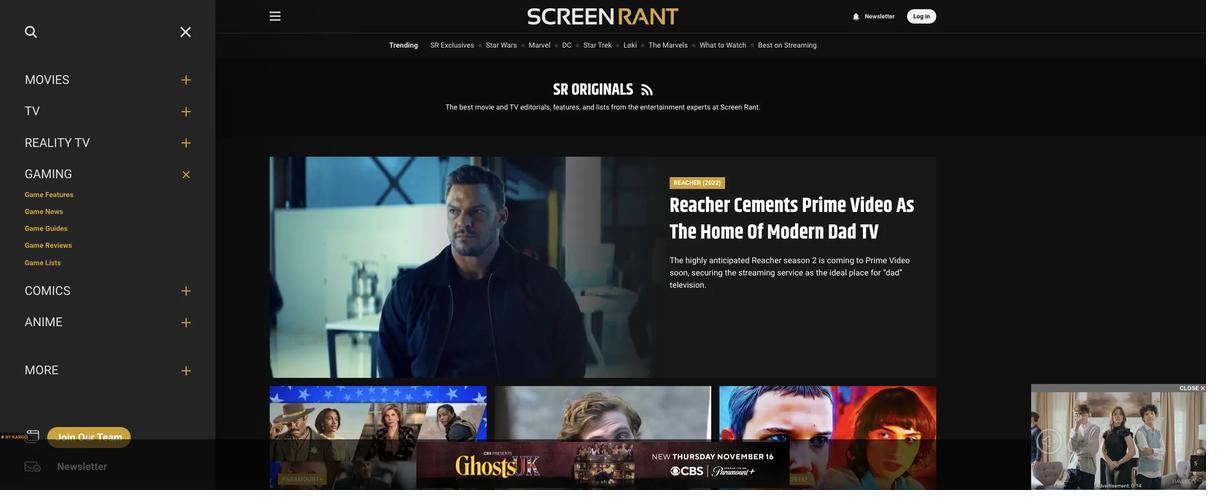 Task type: describe. For each thing, give the bounding box(es) containing it.
game lists
[[25, 259, 61, 267]]

game guides link
[[25, 225, 191, 234]]

coming
[[827, 256, 854, 266]]

the marvels
[[649, 41, 688, 49]]

2 horizontal spatial the
[[816, 268, 827, 278]]

loki link
[[624, 41, 637, 49]]

the inside sr originals the best movie and tv editorials, features, and lists from the entertainment experts at screen rant.
[[628, 103, 638, 111]]

troy looking at charlie in fear the walking dead season 8 episode 8 image
[[495, 387, 711, 491]]

game reviews
[[25, 242, 72, 250]]

dc link
[[562, 41, 572, 49]]

game lists link
[[25, 259, 191, 268]]

close ✕
[[1180, 386, 1205, 392]]

star trek
[[583, 41, 612, 49]]

join our team
[[55, 432, 123, 444]]

of
[[747, 217, 763, 249]]

to inside the highly anticipated reacher season 2 is coming to prime video soon, securing the streaming service as the ideal place for "dad" television.
[[856, 256, 864, 266]]

(2016)
[[789, 476, 807, 483]]

the inside the highly anticipated reacher season 2 is coming to prime video soon, securing the streaming service as the ideal place for "dad" television.
[[670, 256, 683, 266]]

place
[[849, 268, 869, 278]]

star for star trek
[[583, 41, 596, 49]]

comics
[[25, 284, 70, 298]]

sr for originals
[[553, 77, 568, 103]]

0:14
[[1131, 483, 1141, 489]]

is
[[819, 256, 825, 266]]

log in
[[913, 13, 930, 20]]

tv right reality
[[75, 136, 90, 150]]

for
[[871, 268, 881, 278]]

trek
[[598, 41, 612, 49]]

reacher (2022) link
[[670, 178, 725, 189]]

rant.
[[744, 103, 761, 111]]

service
[[777, 268, 803, 278]]

advertisement: 0:14
[[1096, 483, 1141, 489]]

ideal
[[829, 268, 847, 278]]

"dad"
[[883, 268, 902, 278]]

1 horizontal spatial the
[[725, 268, 736, 278]]

experts
[[687, 103, 711, 111]]

on
[[774, 41, 782, 49]]

game news
[[25, 208, 63, 216]]

the inside sr originals the best movie and tv editorials, features, and lists from the entertainment experts at screen rant.
[[445, 103, 458, 111]]

wars
[[501, 41, 517, 49]]

our
[[78, 432, 95, 444]]

game for game news
[[25, 208, 43, 216]]

anime link
[[25, 316, 173, 331]]

watch
[[726, 41, 746, 49]]

paramount+ shows - lawmen bass reeves, good fight, special ops lioness, frasier, tulsa king, 1883 image
[[270, 387, 486, 491]]

the left marvels
[[649, 41, 661, 49]]

movies
[[25, 73, 69, 87]]

0 vertical spatial newsletter
[[865, 13, 895, 20]]

best on streaming
[[758, 41, 817, 49]]

cements
[[734, 191, 798, 222]]

(2022)
[[703, 180, 721, 187]]

sr for exclusives
[[430, 41, 439, 49]]

in
[[925, 13, 930, 20]]

0 vertical spatial newsletter link
[[851, 13, 895, 20]]

best
[[758, 41, 773, 49]]

game guides
[[25, 225, 68, 233]]

sr exclusives
[[430, 41, 474, 49]]

lists
[[45, 259, 61, 267]]

what to watch link
[[700, 41, 746, 49]]

stranger things (2016) link
[[728, 474, 811, 486]]

television.
[[670, 280, 707, 290]]

paramount+ link
[[278, 474, 327, 486]]

things
[[765, 476, 787, 483]]

marvels
[[663, 41, 688, 49]]

advertisement:
[[1096, 483, 1130, 489]]

features,
[[553, 103, 581, 111]]

2
[[812, 256, 817, 266]]

prime inside reacher (2022) reacher cements prime video as the home of modern dad tv
[[802, 191, 846, 222]]

dead
[[565, 476, 580, 483]]

close ✕ button
[[1031, 385, 1206, 393]]

5
[[1194, 461, 1197, 467]]

as
[[805, 268, 814, 278]]

highly
[[686, 256, 707, 266]]

reality
[[25, 136, 72, 150]]

features
[[45, 191, 73, 199]]

reacher (2022) reacher cements prime video as the home of modern dad tv
[[670, 180, 914, 249]]

star wars link
[[486, 41, 517, 49]]

stranger things (2016)
[[732, 476, 807, 483]]

eleven and mike from stranger things image
[[720, 387, 936, 491]]

soon,
[[670, 268, 689, 278]]

anticipated
[[709, 256, 750, 266]]

video inside the highly anticipated reacher season 2 is coming to prime video soon, securing the streaming service as the ideal place for "dad" television.
[[889, 256, 910, 266]]

fear the walking dead (2015)
[[507, 476, 600, 483]]

the inside reacher (2022) reacher cements prime video as the home of modern dad tv
[[670, 217, 697, 249]]

dad
[[828, 217, 857, 249]]

screenrant logo image
[[527, 8, 679, 25]]

the highly anticipated reacher season 2 is coming to prime video soon, securing the streaming service as the ideal place for "dad" television.
[[670, 256, 910, 290]]

log
[[913, 13, 924, 20]]

best
[[459, 103, 473, 111]]

at
[[712, 103, 719, 111]]

movie
[[475, 103, 494, 111]]

reacher inside the highly anticipated reacher season 2 is coming to prime video soon, securing the streaming service as the ideal place for "dad" television.
[[752, 256, 782, 266]]

game for game reviews
[[25, 242, 43, 250]]

video player region
[[1031, 393, 1206, 491]]



Task type: locate. For each thing, give the bounding box(es) containing it.
what
[[700, 41, 716, 49]]

to up 'place'
[[856, 256, 864, 266]]

1 vertical spatial to
[[856, 256, 864, 266]]

1 vertical spatial video
[[889, 256, 910, 266]]

game features link
[[25, 191, 191, 200]]

exclusives
[[441, 41, 474, 49]]

the
[[649, 41, 661, 49], [445, 103, 458, 111], [670, 217, 697, 249], [670, 256, 683, 266], [523, 476, 535, 483]]

securing
[[691, 268, 723, 278]]

star wars
[[486, 41, 517, 49]]

0 horizontal spatial newsletter
[[57, 461, 107, 473]]

the right fear
[[523, 476, 535, 483]]

game for game lists
[[25, 259, 43, 267]]

1 horizontal spatial prime
[[866, 256, 887, 266]]

dc
[[562, 41, 572, 49]]

as
[[896, 191, 914, 222]]

the up the highly
[[670, 217, 697, 249]]

0 horizontal spatial the
[[628, 103, 638, 111]]

streaming
[[784, 41, 817, 49]]

game reviews link
[[25, 242, 191, 251]]

reviews
[[45, 242, 72, 250]]

2 and from the left
[[582, 103, 594, 111]]

3 game from the top
[[25, 225, 43, 233]]

marvel link
[[529, 41, 550, 49]]

game news link
[[25, 208, 191, 217]]

video up "dad"
[[889, 256, 910, 266]]

jack reacher standing tall while captured in reacher season 2 image
[[270, 157, 670, 379]]

2 star from the left
[[583, 41, 596, 49]]

0 vertical spatial reacher
[[674, 180, 701, 187]]

0 horizontal spatial newsletter link
[[49, 457, 115, 479]]

0 vertical spatial prime
[[802, 191, 846, 222]]

0 horizontal spatial sr
[[430, 41, 439, 49]]

reacher left (2022)
[[674, 180, 701, 187]]

star left wars
[[486, 41, 499, 49]]

newsletter link left log
[[851, 13, 895, 20]]

game for game features
[[25, 191, 43, 199]]

and right 'movie'
[[496, 103, 508, 111]]

video left as
[[850, 191, 893, 222]]

anime
[[25, 316, 63, 330]]

join
[[55, 432, 75, 444]]

sr up features,
[[553, 77, 568, 103]]

what to watch
[[700, 41, 746, 49]]

sr exclusives link
[[430, 41, 474, 49]]

newsletter left log
[[865, 13, 895, 20]]

tv down movies at the left of the page
[[25, 104, 40, 118]]

1 game from the top
[[25, 191, 43, 199]]

the
[[628, 103, 638, 111], [725, 268, 736, 278], [816, 268, 827, 278]]

newsletter link down the our
[[49, 457, 115, 479]]

reacher up streaming
[[752, 256, 782, 266]]

0 vertical spatial sr
[[430, 41, 439, 49]]

0 horizontal spatial and
[[496, 103, 508, 111]]

tv inside sr originals the best movie and tv editorials, features, and lists from the entertainment experts at screen rant.
[[510, 103, 519, 111]]

game left lists
[[25, 259, 43, 267]]

video
[[850, 191, 893, 222], [889, 256, 910, 266]]

0 horizontal spatial to
[[718, 41, 724, 49]]

news
[[45, 208, 63, 216]]

loki
[[624, 41, 637, 49]]

1 horizontal spatial sr
[[553, 77, 568, 103]]

tv link
[[25, 104, 173, 120]]

the right "as"
[[816, 268, 827, 278]]

more
[[25, 363, 58, 378]]

the up soon,
[[670, 256, 683, 266]]

2 vertical spatial reacher
[[752, 256, 782, 266]]

newsletter down the our
[[57, 461, 107, 473]]

the down anticipated in the bottom of the page
[[725, 268, 736, 278]]

streaming
[[738, 268, 775, 278]]

gaming link
[[25, 167, 173, 183]]

1 vertical spatial newsletter
[[57, 461, 107, 473]]

team
[[97, 432, 123, 444]]

game features
[[25, 191, 73, 199]]

to right what
[[718, 41, 724, 49]]

star for star wars
[[486, 41, 499, 49]]

game
[[25, 191, 43, 199], [25, 208, 43, 216], [25, 225, 43, 233], [25, 242, 43, 250], [25, 259, 43, 267]]

home
[[700, 217, 743, 249]]

lists
[[596, 103, 609, 111]]

newsletter link
[[851, 13, 895, 20], [49, 457, 115, 479]]

sr left exclusives at the top of page
[[430, 41, 439, 49]]

star left trek
[[583, 41, 596, 49]]

reacher
[[674, 180, 701, 187], [670, 191, 730, 222], [752, 256, 782, 266]]

star trek link
[[583, 41, 612, 49]]

0 vertical spatial video
[[850, 191, 893, 222]]

game for game guides
[[25, 225, 43, 233]]

0 horizontal spatial star
[[486, 41, 499, 49]]

1 vertical spatial prime
[[866, 256, 887, 266]]

from
[[611, 103, 626, 111]]

movies link
[[25, 73, 173, 88]]

tv right dad on the right
[[860, 217, 879, 249]]

✕
[[1201, 386, 1205, 392]]

the left best
[[445, 103, 458, 111]]

prime inside the highly anticipated reacher season 2 is coming to prime video soon, securing the streaming service as the ideal place for "dad" television.
[[866, 256, 887, 266]]

sr originals the best movie and tv editorials, features, and lists from the entertainment experts at screen rant.
[[445, 77, 761, 111]]

sr inside sr originals the best movie and tv editorials, features, and lists from the entertainment experts at screen rant.
[[553, 77, 568, 103]]

paramount+
[[282, 476, 323, 483]]

the marvels link
[[649, 41, 688, 49]]

stranger
[[732, 476, 764, 483]]

comics link
[[25, 284, 173, 299]]

1 and from the left
[[496, 103, 508, 111]]

0 horizontal spatial prime
[[802, 191, 846, 222]]

0 vertical spatial to
[[718, 41, 724, 49]]

best on streaming link
[[758, 41, 817, 49]]

reality tv link
[[25, 136, 173, 151]]

1 vertical spatial reacher
[[670, 191, 730, 222]]

reacher cements prime video as the home of modern dad tv link
[[670, 191, 914, 249]]

modern
[[767, 217, 824, 249]]

2 game from the top
[[25, 208, 43, 216]]

game up game news
[[25, 191, 43, 199]]

entertainment
[[640, 103, 685, 111]]

tv inside reacher (2022) reacher cements prime video as the home of modern dad tv
[[860, 217, 879, 249]]

reality tv
[[25, 136, 90, 150]]

gaming
[[25, 167, 72, 182]]

tv
[[510, 103, 519, 111], [25, 104, 40, 118], [75, 136, 90, 150], [860, 217, 879, 249]]

newsletter
[[865, 13, 895, 20], [57, 461, 107, 473]]

screen
[[720, 103, 742, 111]]

trending
[[389, 41, 418, 49]]

5 game from the top
[[25, 259, 43, 267]]

video inside reacher (2022) reacher cements prime video as the home of modern dad tv
[[850, 191, 893, 222]]

4 game from the top
[[25, 242, 43, 250]]

(2015)
[[582, 476, 600, 483]]

tv left editorials,
[[510, 103, 519, 111]]

season
[[784, 256, 810, 266]]

game down game news
[[25, 225, 43, 233]]

game left news
[[25, 208, 43, 216]]

guides
[[45, 225, 68, 233]]

1 horizontal spatial newsletter
[[865, 13, 895, 20]]

editorials,
[[520, 103, 551, 111]]

marvel
[[529, 41, 550, 49]]

game up game lists
[[25, 242, 43, 250]]

close
[[1180, 386, 1199, 392]]

1 horizontal spatial star
[[583, 41, 596, 49]]

and left lists
[[582, 103, 594, 111]]

1 vertical spatial newsletter link
[[49, 457, 115, 479]]

and
[[496, 103, 508, 111], [582, 103, 594, 111]]

to
[[718, 41, 724, 49], [856, 256, 864, 266]]

originals
[[571, 77, 633, 103]]

1 vertical spatial sr
[[553, 77, 568, 103]]

the right from
[[628, 103, 638, 111]]

1 star from the left
[[486, 41, 499, 49]]

reacher down reacher (2022) link
[[670, 191, 730, 222]]

1 horizontal spatial to
[[856, 256, 864, 266]]

game inside "link"
[[25, 225, 43, 233]]

1 horizontal spatial newsletter link
[[851, 13, 895, 20]]

1 horizontal spatial and
[[582, 103, 594, 111]]



Task type: vqa. For each thing, say whether or not it's contained in the screenshot.
New On Hulu: All 120 Movies & TV Shows Arriving In December's December
no



